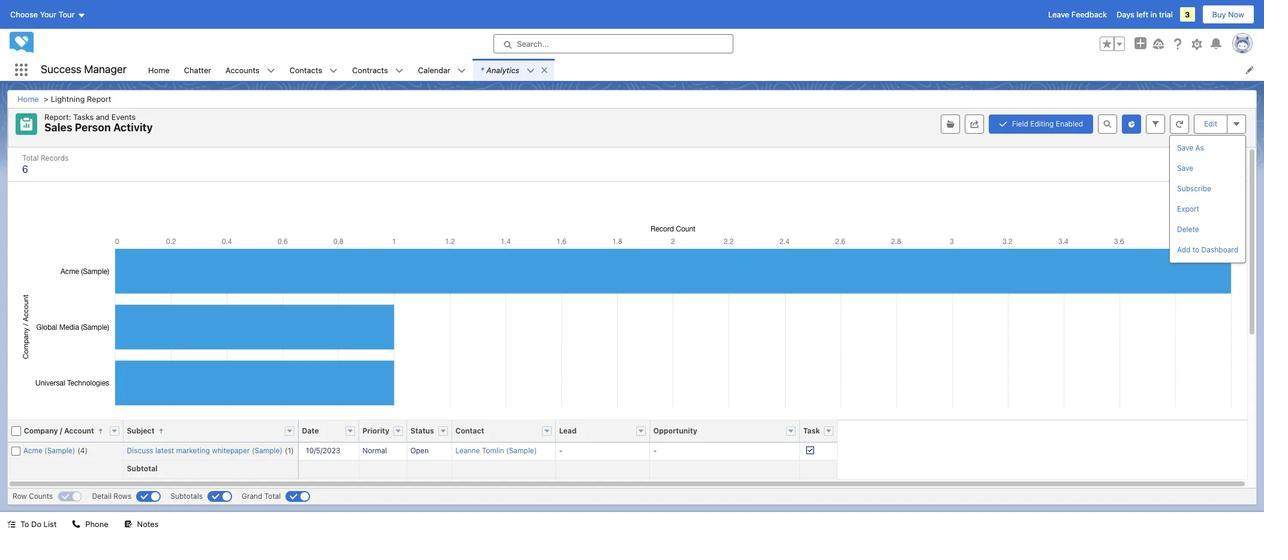 Task type: locate. For each thing, give the bounding box(es) containing it.
text default image inside accounts list item
[[267, 66, 275, 75]]

accounts link
[[218, 59, 267, 81]]

text default image down search...
[[540, 66, 549, 74]]

success manager
[[41, 63, 127, 76]]

list item containing *
[[473, 59, 554, 81]]

text default image right the contacts
[[329, 66, 338, 75]]

choose your tour button
[[10, 5, 86, 24]]

text default image inside list item
[[527, 66, 535, 75]]

days left in trial
[[1117, 10, 1173, 19]]

3
[[1185, 10, 1190, 19]]

text default image left phone on the bottom
[[72, 520, 81, 528]]

days
[[1117, 10, 1134, 19]]

* analytics
[[480, 65, 519, 75]]

text default image left "to"
[[7, 520, 16, 528]]

text default image left *
[[458, 66, 466, 75]]

text default image left notes
[[124, 520, 132, 528]]

buy
[[1212, 10, 1226, 19]]

to do list button
[[0, 512, 64, 536]]

phone button
[[65, 512, 116, 536]]

text default image inside list item
[[540, 66, 549, 74]]

text default image inside contracts list item
[[395, 66, 404, 75]]

home link
[[141, 59, 177, 81]]

text default image right the accounts
[[267, 66, 275, 75]]

search... button
[[494, 34, 733, 53]]

success
[[41, 63, 81, 76]]

leave
[[1048, 10, 1069, 19]]

list
[[141, 59, 1264, 81]]

buy now
[[1212, 10, 1244, 19]]

choose your tour
[[10, 10, 75, 19]]

text default image
[[540, 66, 549, 74], [267, 66, 275, 75], [458, 66, 466, 75], [124, 520, 132, 528]]

contracts link
[[345, 59, 395, 81]]

group
[[1100, 37, 1125, 51]]

your
[[40, 10, 56, 19]]

text default image right the contracts
[[395, 66, 404, 75]]

text default image inside contacts list item
[[329, 66, 338, 75]]

text default image down search...
[[527, 66, 535, 75]]

accounts
[[226, 65, 259, 75]]

in
[[1151, 10, 1157, 19]]

text default image
[[329, 66, 338, 75], [395, 66, 404, 75], [527, 66, 535, 75], [7, 520, 16, 528], [72, 520, 81, 528]]

choose
[[10, 10, 38, 19]]

list item
[[473, 59, 554, 81]]

calendar link
[[411, 59, 458, 81]]

buy now button
[[1202, 5, 1255, 24]]

now
[[1228, 10, 1244, 19]]



Task type: vqa. For each thing, say whether or not it's contained in the screenshot.
text default icon in Contacts list item
yes



Task type: describe. For each thing, give the bounding box(es) containing it.
to do list
[[20, 519, 57, 529]]

trial
[[1159, 10, 1173, 19]]

tour
[[59, 10, 75, 19]]

list containing home
[[141, 59, 1264, 81]]

leave feedback
[[1048, 10, 1107, 19]]

notes
[[137, 519, 159, 529]]

to
[[20, 519, 29, 529]]

text default image inside to do list button
[[7, 520, 16, 528]]

feedback
[[1071, 10, 1107, 19]]

left
[[1137, 10, 1148, 19]]

calendar
[[418, 65, 450, 75]]

phone
[[85, 519, 108, 529]]

contacts
[[289, 65, 322, 75]]

manager
[[84, 63, 127, 76]]

search...
[[517, 39, 549, 49]]

*
[[480, 65, 484, 75]]

calendar list item
[[411, 59, 473, 81]]

text default image inside 'calendar' list item
[[458, 66, 466, 75]]

text default image inside notes button
[[124, 520, 132, 528]]

text default image for *
[[527, 66, 535, 75]]

leave feedback link
[[1048, 10, 1107, 19]]

contacts link
[[282, 59, 329, 81]]

accounts list item
[[218, 59, 282, 81]]

text default image for contracts
[[395, 66, 404, 75]]

text default image for contacts
[[329, 66, 338, 75]]

do
[[31, 519, 41, 529]]

list
[[44, 519, 57, 529]]

contacts list item
[[282, 59, 345, 81]]

chatter link
[[177, 59, 218, 81]]

contracts
[[352, 65, 388, 75]]

chatter
[[184, 65, 211, 75]]

notes button
[[117, 512, 166, 536]]

contracts list item
[[345, 59, 411, 81]]

home
[[148, 65, 170, 75]]

text default image inside phone button
[[72, 520, 81, 528]]

analytics
[[486, 65, 519, 75]]



